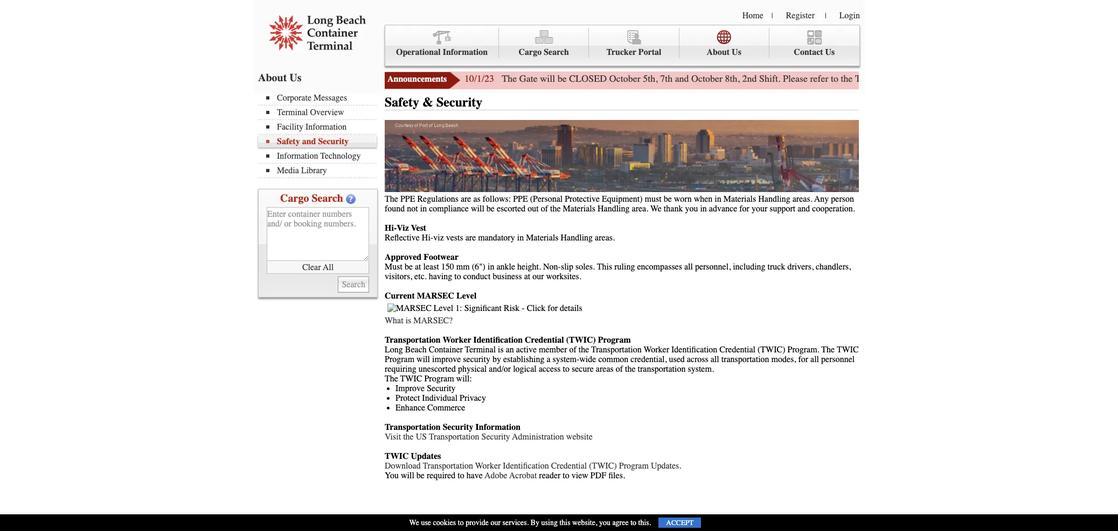 Task type: locate. For each thing, give the bounding box(es) containing it.
1 horizontal spatial the
[[502, 73, 517, 85]]

1 horizontal spatial areas.
[[793, 194, 813, 204]]

1 horizontal spatial october
[[692, 73, 723, 85]]

requiring
[[385, 365, 416, 374]]

the right areas
[[625, 365, 636, 374]]

us for about us link
[[732, 47, 742, 57]]

our right provide
[[491, 519, 501, 528]]

credential
[[525, 336, 564, 345], [720, 345, 756, 355], [551, 462, 587, 471]]

transportation
[[385, 336, 441, 345], [591, 345, 642, 355], [385, 423, 441, 433], [429, 433, 479, 442], [423, 462, 473, 471]]

1 vertical spatial is
[[498, 345, 504, 355]]

0 vertical spatial search
[[544, 47, 569, 57]]

will inside twic updates download transportation worker identification credential (twic) program updates. you will be required to have adobe acrobat reader to view pdf files.​
[[401, 471, 414, 481]]

(twic) left program.
[[758, 345, 786, 355]]

materials right the (personal
[[563, 204, 596, 214]]

1 october from the left
[[609, 73, 641, 85]]

encompasses
[[637, 262, 682, 272]]

twic down visit
[[385, 452, 409, 462]]

2 horizontal spatial materials
[[724, 194, 756, 204]]

portal
[[639, 47, 662, 57]]

we left use
[[409, 519, 419, 528]]

overview
[[310, 108, 344, 117]]

worn
[[674, 194, 692, 204]]

0 vertical spatial about us
[[707, 47, 742, 57]]

us up corporate
[[290, 72, 302, 84]]

menu bar containing corporate messages
[[258, 92, 382, 178]]

protective
[[565, 194, 600, 204]]

at right business
[[524, 272, 530, 282]]

trucker portal link
[[589, 28, 679, 58]]

1 horizontal spatial ppe
[[513, 194, 528, 204]]

will down cargo search link
[[540, 73, 555, 85]]

to left view
[[563, 471, 570, 481]]

for inside transportation worker identification credential (twic) program long beach container terminal is an active member of the transportation worker identification credential (twic) program. the twic program will improve security by establishing a system-wide common credential, used across all transportation modes, for all personnel requiring unescorted physical and/or logical access to secure areas of the transportation system. the twic program will:
[[798, 355, 808, 365]]

materials right when
[[724, 194, 756, 204]]

october
[[609, 73, 641, 85], [692, 73, 723, 85]]

1 vertical spatial are
[[466, 233, 476, 243]]

0 horizontal spatial cargo search
[[280, 192, 343, 205]]

vest
[[411, 223, 426, 233]]

the right the 10/1/23
[[502, 73, 517, 85]]

gate
[[519, 73, 538, 85], [880, 73, 899, 85]]

accept
[[666, 520, 694, 528]]

0 vertical spatial terminal
[[277, 108, 308, 117]]

handling inside hi-viz vest reflective hi-viz vests are mandatory in materials handling areas.
[[561, 233, 593, 243]]

and left any
[[798, 204, 810, 214]]

transportation left modes,
[[722, 355, 769, 365]]

privacy
[[460, 394, 486, 403]]

for left 'your'
[[740, 204, 750, 214]]

1 horizontal spatial at
[[524, 272, 530, 282]]

the up protect on the left bottom of page
[[385, 374, 398, 384]]

0 horizontal spatial menu bar
[[258, 92, 382, 178]]

0 vertical spatial areas.
[[793, 194, 813, 204]]

areas. left any
[[793, 194, 813, 204]]

truck
[[855, 73, 878, 85]]

you inside ​​​​​the ppe regulations are as follows: ppe (personal protective equipment) must be worn when in materials handling areas. any person found not in compliance will be escorted out of the materials handling area. we thank you in advance for your support and cooperation.
[[685, 204, 698, 214]]

truck
[[768, 262, 786, 272]]

1 horizontal spatial menu bar
[[385, 25, 860, 66]]

0 vertical spatial are
[[461, 194, 471, 204]]

1 vertical spatial terminal
[[465, 345, 496, 355]]

0 horizontal spatial is
[[406, 316, 411, 326]]

us right contact
[[825, 47, 835, 57]]

transportation
[[722, 355, 769, 365], [638, 365, 686, 374]]

areas. inside ​​​​​the ppe regulations are as follows: ppe (personal protective equipment) must be worn when in materials handling areas. any person found not in compliance will be escorted out of the materials handling area. we thank you in advance for your support and cooperation.
[[793, 194, 813, 204]]

1 horizontal spatial about
[[707, 47, 730, 57]]

and inside ​​​​​the ppe regulations are as follows: ppe (personal protective equipment) must be worn when in materials handling areas. any person found not in compliance will be escorted out of the materials handling area. we thank you in advance for your support and cooperation.
[[798, 204, 810, 214]]

(personal
[[530, 194, 563, 204]]

our left the worksites.
[[533, 272, 544, 282]]

security
[[437, 95, 483, 110], [318, 137, 349, 147], [427, 384, 456, 394], [443, 423, 474, 433], [482, 433, 510, 442]]

0 horizontal spatial and
[[302, 137, 316, 147]]

0 horizontal spatial ppe
[[400, 194, 415, 204]]

(twic) inside twic updates download transportation worker identification credential (twic) program updates. you will be required to have adobe acrobat reader to view pdf files.​
[[589, 462, 617, 471]]

security down commerce
[[443, 423, 474, 433]]

you left agree
[[599, 519, 611, 528]]

2 horizontal spatial and
[[798, 204, 810, 214]]

2 | from the left
[[825, 11, 827, 20]]

member
[[539, 345, 567, 355]]

0 horizontal spatial you
[[599, 519, 611, 528]]

regulations
[[417, 194, 459, 204]]

are inside ​​​​​the ppe regulations are as follows: ppe (personal protective equipment) must be worn when in materials handling areas. any person found not in compliance will be escorted out of the materials handling area. we thank you in advance for your support and cooperation.
[[461, 194, 471, 204]]

the left us on the bottom
[[403, 433, 414, 442]]

be right as
[[487, 204, 495, 214]]

protect
[[396, 394, 420, 403]]

closed
[[569, 73, 607, 85]]

1 vertical spatial about us
[[258, 72, 302, 84]]

about
[[707, 47, 730, 57], [258, 72, 287, 84]]

0 vertical spatial and
[[675, 73, 689, 85]]

1 vertical spatial we
[[409, 519, 419, 528]]

1 horizontal spatial |
[[825, 11, 827, 20]]

0 horizontal spatial october
[[609, 73, 641, 85]]

all left personnel
[[811, 355, 819, 365]]

1 horizontal spatial worker
[[475, 462, 501, 471]]

information inside the transportation security information visit the us transportation security administration website
[[476, 423, 521, 433]]

the
[[841, 73, 853, 85], [1069, 73, 1081, 85], [550, 204, 561, 214], [579, 345, 589, 355], [625, 365, 636, 374], [403, 433, 414, 442]]

gate right truck
[[880, 73, 899, 85]]

is right what
[[406, 316, 411, 326]]

for inside ​​​​​the ppe regulations are as follows: ppe (personal protective equipment) must be worn when in materials handling areas. any person found not in compliance will be escorted out of the materials handling area. we thank you in advance for your support and cooperation.
[[740, 204, 750, 214]]

0 horizontal spatial terminal
[[277, 108, 308, 117]]

credential inside twic updates download transportation worker identification credential (twic) program updates. you will be required to have adobe acrobat reader to view pdf files.​
[[551, 462, 587, 471]]

safety & security
[[385, 95, 483, 110]]

2 horizontal spatial handling
[[758, 194, 791, 204]]

operational information
[[396, 47, 488, 57]]

when
[[694, 194, 713, 204]]

to inside the approved footwear must be at least 150 mm (6") in ankle height. non-slip soles. this ruling encompasses all personnel, including truck drivers, chandlers, visitors, etc. having to conduct business at our worksites.
[[455, 272, 461, 282]]

0 horizontal spatial all
[[684, 262, 693, 272]]

1 vertical spatial about
[[258, 72, 287, 84]]

worker inside twic updates download transportation worker identification credential (twic) program updates. you will be required to have adobe acrobat reader to view pdf files.​
[[475, 462, 501, 471]]

across
[[687, 355, 709, 365]]

search inside cargo search link
[[544, 47, 569, 57]]

us up 8th,
[[732, 47, 742, 57]]

safety left &
[[385, 95, 419, 110]]

information down privacy
[[476, 423, 521, 433]]

areas. up this
[[595, 233, 615, 243]]

physical
[[458, 365, 487, 374]]

of inside ​​​​​the ppe regulations are as follows: ppe (personal protective equipment) must be worn when in materials handling areas. any person found not in compliance will be escorted out of the materials handling area. we thank you in advance for your support and cooperation.
[[541, 204, 548, 214]]

all right across
[[711, 355, 719, 365]]

the left truck
[[841, 73, 853, 85]]

1 horizontal spatial cargo search
[[519, 47, 569, 57]]

1 horizontal spatial and
[[675, 73, 689, 85]]

| right 'home'
[[772, 11, 773, 20]]

materials down out
[[526, 233, 559, 243]]

(6")
[[472, 262, 486, 272]]

0 vertical spatial is
[[406, 316, 411, 326]]

clear
[[302, 263, 321, 272]]

the left "week."
[[1069, 73, 1081, 85]]

1 ppe from the left
[[400, 194, 415, 204]]

0 vertical spatial the
[[502, 73, 517, 85]]

etc.
[[415, 272, 427, 282]]

0 horizontal spatial hi-
[[385, 223, 397, 233]]

worker
[[443, 336, 471, 345], [644, 345, 669, 355], [475, 462, 501, 471]]

0 horizontal spatial gate
[[519, 73, 538, 85]]

register
[[786, 11, 815, 20]]

container
[[429, 345, 463, 355]]

is left an
[[498, 345, 504, 355]]

of left wide
[[569, 345, 577, 355]]

1 vertical spatial of
[[569, 345, 577, 355]]

all inside the approved footwear must be at least 150 mm (6") in ankle height. non-slip soles. this ruling encompasses all personnel, including truck drivers, chandlers, visitors, etc. having to conduct business at our worksites.
[[684, 262, 693, 272]]

reflective
[[385, 233, 420, 243]]

2 vertical spatial and
[[798, 204, 810, 214]]

menu bar containing operational information
[[385, 25, 860, 66]]

worksites.
[[546, 272, 581, 282]]

ppe right follows:
[[513, 194, 528, 204]]

and inside corporate messages terminal overview facility information safety and security information technology media library
[[302, 137, 316, 147]]

operational information link
[[385, 28, 499, 58]]

​​​​​the
[[385, 194, 398, 204]]

are inside hi-viz vest reflective hi-viz vests are mandatory in materials handling areas.
[[466, 233, 476, 243]]

cargo
[[519, 47, 542, 57], [280, 192, 309, 205]]

security down the unescorted
[[427, 384, 456, 394]]

be right must
[[405, 262, 413, 272]]

0 horizontal spatial us
[[290, 72, 302, 84]]

our inside the approved footwear must be at least 150 mm (6") in ankle height. non-slip soles. this ruling encompasses all personnel, including truck drivers, chandlers, visitors, etc. having to conduct business at our worksites.
[[533, 272, 544, 282]]

safety down facility at the left top of the page
[[277, 137, 300, 147]]

0 vertical spatial cargo search
[[519, 47, 569, 57]]

register link
[[786, 11, 815, 20]]

2 horizontal spatial the
[[822, 345, 835, 355]]

to left secure
[[563, 365, 570, 374]]

0 vertical spatial of
[[541, 204, 548, 214]]

terminal down corporate
[[277, 108, 308, 117]]

1 horizontal spatial materials
[[563, 204, 596, 214]]

transportation down us on the bottom
[[423, 462, 473, 471]]

security up adobe
[[482, 433, 510, 442]]

in right when
[[715, 194, 722, 204]]

at left least
[[415, 262, 421, 272]]

| left login
[[825, 11, 827, 20]]

in right (6")
[[488, 262, 494, 272]]

Enter container numbers and/ or booking numbers.  text field
[[267, 208, 369, 261]]

contact us
[[794, 47, 835, 57]]

(twic) right view
[[589, 462, 617, 471]]

1 horizontal spatial us
[[732, 47, 742, 57]]

information technology link
[[266, 151, 377, 161]]

transportation inside twic updates download transportation worker identification credential (twic) program updates. you will be required to have adobe acrobat reader to view pdf files.​
[[423, 462, 473, 471]]

1 horizontal spatial you
[[685, 204, 698, 214]]

1 vertical spatial safety
[[277, 137, 300, 147]]

transportation left across
[[638, 365, 686, 374]]

1 vertical spatial twic
[[400, 374, 422, 384]]

used
[[669, 355, 685, 365]]

twic up protect on the left bottom of page
[[400, 374, 422, 384]]

this.
[[638, 519, 651, 528]]

0 horizontal spatial handling
[[561, 233, 593, 243]]

1 horizontal spatial our
[[533, 272, 544, 282]]

1 horizontal spatial is
[[498, 345, 504, 355]]

corporate messages link
[[266, 93, 377, 103]]

0 horizontal spatial of
[[541, 204, 548, 214]]

be right "must"
[[664, 194, 672, 204]]

will inside transportation worker identification credential (twic) program long beach container terminal is an active member of the transportation worker identification credential (twic) program. the twic program will improve security by establishing a system-wide common credential, used across all transportation modes, for all personnel requiring unescorted physical and/or logical access to secure areas of the transportation system. the twic program will:
[[417, 355, 430, 365]]

0 vertical spatial you
[[685, 204, 698, 214]]

of right out
[[541, 204, 548, 214]]

must
[[385, 262, 403, 272]]

provide
[[466, 519, 489, 528]]

hi- down found
[[385, 223, 397, 233]]

1 horizontal spatial gate
[[880, 73, 899, 85]]

the inside the transportation security information visit the us transportation security administration website
[[403, 433, 414, 442]]

1 vertical spatial cargo search
[[280, 192, 343, 205]]

level
[[457, 291, 477, 301]]

gate down cargo search link
[[519, 73, 538, 85]]

2 horizontal spatial us
[[825, 47, 835, 57]]

improve
[[396, 384, 425, 394]]

0 horizontal spatial the
[[385, 374, 398, 384]]

be inside the approved footwear must be at least 150 mm (6") in ankle height. non-slip soles. this ruling encompasses all personnel, including truck drivers, chandlers, visitors, etc. having to conduct business at our worksites.
[[405, 262, 413, 272]]

the up secure
[[579, 345, 589, 355]]

active
[[516, 345, 537, 355]]

the right program.
[[822, 345, 835, 355]]

this
[[560, 519, 571, 528]]

about us up corporate
[[258, 72, 302, 84]]

found
[[385, 204, 405, 214]]

None submit
[[338, 277, 369, 293]]

2 vertical spatial of
[[616, 365, 623, 374]]

operational
[[396, 47, 441, 57]]

will left improve
[[417, 355, 430, 365]]

1 horizontal spatial safety
[[385, 95, 419, 110]]

all
[[684, 262, 693, 272], [711, 355, 719, 365], [811, 355, 819, 365]]

1 horizontal spatial about us
[[707, 47, 742, 57]]

search
[[544, 47, 569, 57], [312, 192, 343, 205]]

1 vertical spatial menu bar
[[258, 92, 382, 178]]

about us up 8th,
[[707, 47, 742, 57]]

modes,
[[772, 355, 796, 365]]

0 horizontal spatial safety
[[277, 137, 300, 147]]

for right modes,
[[798, 355, 808, 365]]

will right compliance
[[471, 204, 484, 214]]

about us inside menu bar
[[707, 47, 742, 57]]

to right 150
[[455, 272, 461, 282]]

0 horizontal spatial our
[[491, 519, 501, 528]]

to right refer at top right
[[831, 73, 839, 85]]

0 vertical spatial menu bar
[[385, 25, 860, 66]]

1 horizontal spatial hi-
[[422, 233, 433, 243]]

program
[[598, 336, 631, 345], [385, 355, 415, 365], [424, 374, 454, 384], [619, 462, 649, 471]]

2 october from the left
[[692, 73, 723, 85]]

cookies
[[433, 519, 456, 528]]

we right "area."
[[651, 204, 662, 214]]

worker up improve
[[443, 336, 471, 345]]

1 horizontal spatial search
[[544, 47, 569, 57]]

0 horizontal spatial at
[[415, 262, 421, 272]]

handling left any
[[758, 194, 791, 204]]

0 vertical spatial we
[[651, 204, 662, 214]]

worker down visit the us transportation security administration website link
[[475, 462, 501, 471]]

security up technology at the top left
[[318, 137, 349, 147]]

terminal inside transportation worker identification credential (twic) program long beach container terminal is an active member of the transportation worker identification credential (twic) program. the twic program will improve security by establishing a system-wide common credential, used across all transportation modes, for all personnel requiring unescorted physical and/or logical access to secure areas of the transportation system. the twic program will:
[[465, 345, 496, 355]]

1 vertical spatial and
[[302, 137, 316, 147]]

of right areas
[[616, 365, 623, 374]]

2nd
[[742, 73, 757, 85]]

1 vertical spatial areas.
[[595, 233, 615, 243]]

library
[[301, 166, 327, 176]]

program left updates. on the bottom
[[619, 462, 649, 471]]

terminal
[[277, 108, 308, 117], [465, 345, 496, 355]]

twic right program.
[[837, 345, 859, 355]]

be down updates
[[417, 471, 425, 481]]

home
[[743, 11, 764, 20]]

2 horizontal spatial all
[[811, 355, 819, 365]]

you right thank
[[685, 204, 698, 214]]

your
[[752, 204, 768, 214]]

1 horizontal spatial we
[[651, 204, 662, 214]]

handling left "area."
[[598, 204, 630, 214]]

menu bar
[[385, 25, 860, 66], [258, 92, 382, 178]]

identification inside twic updates download transportation worker identification credential (twic) program updates. you will be required to have adobe acrobat reader to view pdf files.​
[[503, 462, 549, 471]]

areas.
[[793, 194, 813, 204], [595, 233, 615, 243]]

for right details
[[1056, 73, 1067, 85]]

150
[[441, 262, 454, 272]]

materials inside hi-viz vest reflective hi-viz vests are mandatory in materials handling areas.
[[526, 233, 559, 243]]

credential down website
[[551, 462, 587, 471]]

0 vertical spatial our
[[533, 272, 544, 282]]

1 vertical spatial cargo
[[280, 192, 309, 205]]

0 horizontal spatial about
[[258, 72, 287, 84]]

terminal up physical
[[465, 345, 496, 355]]

1 horizontal spatial of
[[569, 345, 577, 355]]

worker left across
[[644, 345, 669, 355]]

facility
[[277, 122, 303, 132]]

0 horizontal spatial areas.
[[595, 233, 615, 243]]

are right vests
[[466, 233, 476, 243]]

in right mandatory
[[517, 233, 524, 243]]

0 horizontal spatial |
[[772, 11, 773, 20]]

all left the personnel,
[[684, 262, 693, 272]]

are left as
[[461, 194, 471, 204]]

10/1/23 the gate will be closed october 5th, 7th and october 8th, 2nd shift. please refer to the truck gate hours web page for further gate details for the week.
[[465, 73, 1106, 85]]

support
[[770, 204, 796, 214]]

0 horizontal spatial materials
[[526, 233, 559, 243]]

and down facility information link
[[302, 137, 316, 147]]

soles.
[[576, 262, 595, 272]]

information
[[443, 47, 488, 57], [306, 122, 347, 132], [277, 151, 318, 161], [476, 423, 521, 433]]

the
[[502, 73, 517, 85], [822, 345, 835, 355], [385, 374, 398, 384]]

about up corporate
[[258, 72, 287, 84]]

viz
[[433, 233, 444, 243]]

the right out
[[550, 204, 561, 214]]

hi-
[[385, 223, 397, 233], [422, 233, 433, 243]]

1 horizontal spatial terminal
[[465, 345, 496, 355]]

cargo search link
[[499, 28, 589, 58]]



Task type: describe. For each thing, give the bounding box(es) containing it.
1 gate from the left
[[519, 73, 538, 85]]

areas. inside hi-viz vest reflective hi-viz vests are mandatory in materials handling areas.
[[595, 233, 615, 243]]

corporate
[[277, 93, 312, 103]]

security inside corporate messages terminal overview facility information safety and security information technology media library
[[318, 137, 349, 147]]

is inside transportation worker identification credential (twic) program long beach container terminal is an active member of the transportation worker identification credential (twic) program. the twic program will improve security by establishing a system-wide common credential, used across all transportation modes, for all personnel requiring unescorted physical and/or logical access to secure areas of the transportation system. the twic program will:
[[498, 345, 504, 355]]

twic inside twic updates download transportation worker identification credential (twic) program updates. you will be required to have adobe acrobat reader to view pdf files.​
[[385, 452, 409, 462]]

2 horizontal spatial worker
[[644, 345, 669, 355]]

commerce
[[427, 403, 465, 413]]

1 horizontal spatial handling
[[598, 204, 630, 214]]

we inside ​​​​​the ppe regulations are as follows: ppe (personal protective equipment) must be worn when in materials handling areas. any person found not in compliance will be escorted out of the materials handling area. we thank you in advance for your support and cooperation.
[[651, 204, 662, 214]]

services.
[[503, 519, 529, 528]]

0 horizontal spatial search
[[312, 192, 343, 205]]

in inside the approved footwear must be at least 150 mm (6") in ankle height. non-slip soles. this ruling encompasses all personnel, including truck drivers, chandlers, visitors, etc. having to conduct business at our worksites.
[[488, 262, 494, 272]]

a
[[547, 355, 551, 365]]

web
[[927, 73, 943, 85]]

reader
[[539, 471, 561, 481]]

to left the 'this.'
[[631, 519, 637, 528]]

transportation worker identification credential (twic) program long beach container terminal is an active member of the transportation worker identification credential (twic) program. the twic program will improve security by establishing a system-wide common credential, used across all transportation modes, for all personnel requiring unescorted physical and/or logical access to secure areas of the transportation system. the twic program will:
[[385, 336, 859, 384]]

contact
[[794, 47, 823, 57]]

0 vertical spatial about
[[707, 47, 730, 57]]

thank
[[664, 204, 683, 214]]

website
[[566, 433, 593, 442]]

marsec?
[[414, 316, 453, 326]]

1 vertical spatial you
[[599, 519, 611, 528]]

information down overview
[[306, 122, 347, 132]]

improve security protect individual privacy enhance commerce
[[396, 384, 486, 413]]

mandatory
[[478, 233, 515, 243]]

common
[[598, 355, 629, 365]]

0 horizontal spatial cargo
[[280, 192, 309, 205]]

be left closed
[[558, 73, 567, 85]]

messages
[[314, 93, 347, 103]]

by
[[531, 519, 540, 528]]

1 horizontal spatial all
[[711, 355, 719, 365]]

adobe acrobat link
[[485, 471, 537, 481]]

us for contact us link
[[825, 47, 835, 57]]

technology
[[320, 151, 361, 161]]

transportation down commerce
[[429, 433, 479, 442]]

2 ppe from the left
[[513, 194, 528, 204]]

transportation down what is marsec?
[[385, 336, 441, 345]]

terminal overview link
[[266, 108, 377, 117]]

to left provide
[[458, 519, 464, 528]]

information up media
[[277, 151, 318, 161]]

website,
[[572, 519, 597, 528]]

follows:
[[483, 194, 511, 204]]

in right not
[[420, 204, 427, 214]]

terminal inside corporate messages terminal overview facility information safety and security information technology media library
[[277, 108, 308, 117]]

corporate messages terminal overview facility information safety and security information technology media library
[[277, 93, 361, 176]]

business
[[493, 272, 522, 282]]

shift.
[[759, 73, 781, 85]]

as
[[473, 194, 481, 204]]

safety inside corporate messages terminal overview facility information safety and security information technology media library
[[277, 137, 300, 147]]

​​​​​the ppe regulations are as follows: ppe (personal protective equipment) must be worn when in materials handling areas. any person found not in compliance will be escorted out of the materials handling area. we thank you in advance for your support and cooperation.
[[385, 194, 855, 214]]

be inside twic updates download transportation worker identification credential (twic) program updates. you will be required to have adobe acrobat reader to view pdf files.​
[[417, 471, 425, 481]]

0 vertical spatial safety
[[385, 95, 419, 110]]

0 horizontal spatial we
[[409, 519, 419, 528]]

will:
[[456, 374, 472, 384]]

2 gate from the left
[[880, 73, 899, 85]]

visit the us transportation security administration website link
[[385, 433, 593, 442]]

1 vertical spatial the
[[822, 345, 835, 355]]

to left have
[[458, 471, 464, 481]]

updates
[[411, 452, 441, 462]]

program.
[[788, 345, 820, 355]]

1 | from the left
[[772, 11, 773, 20]]

0 vertical spatial twic
[[837, 345, 859, 355]]

2 horizontal spatial of
[[616, 365, 623, 374]]

trucker portal
[[607, 47, 662, 57]]

what is marsec?
[[385, 316, 453, 326]]

wide
[[580, 355, 596, 365]]

current
[[385, 291, 415, 301]]

1 horizontal spatial transportation
[[722, 355, 769, 365]]

safety and security link
[[266, 137, 377, 147]]

for right page
[[967, 73, 978, 85]]

to inside transportation worker identification credential (twic) program long beach container terminal is an active member of the transportation worker identification credential (twic) program. the twic program will improve security by establishing a system-wide common credential, used across all transportation modes, for all personnel requiring unescorted physical and/or logical access to secure areas of the transportation system. the twic program will:
[[563, 365, 570, 374]]

conduct
[[463, 272, 491, 282]]

any
[[814, 194, 829, 204]]

agree
[[612, 519, 629, 528]]

clear all button
[[267, 261, 369, 274]]

chandlers,
[[816, 262, 851, 272]]

please
[[783, 73, 808, 85]]

program up individual
[[424, 374, 454, 384]]

unescorted
[[419, 365, 456, 374]]

week.
[[1084, 73, 1106, 85]]

accept button
[[659, 518, 701, 529]]

download
[[385, 462, 421, 471]]

0 horizontal spatial about us
[[258, 72, 302, 84]]

10/1/23
[[465, 73, 494, 85]]

program up improve
[[385, 355, 415, 365]]

viz
[[397, 223, 409, 233]]

program inside twic updates download transportation worker identification credential (twic) program updates. you will be required to have adobe acrobat reader to view pdf files.​
[[619, 462, 649, 471]]

in inside hi-viz vest reflective hi-viz vests are mandatory in materials handling areas.
[[517, 233, 524, 243]]

compliance
[[429, 204, 469, 214]]

0 horizontal spatial transportation
[[638, 365, 686, 374]]

drivers,
[[788, 262, 814, 272]]

least
[[423, 262, 439, 272]]

marsec level 1: significant risk - click for details image
[[388, 304, 582, 313]]

media library link
[[266, 166, 377, 176]]

us
[[416, 433, 427, 442]]

program up common
[[598, 336, 631, 345]]

an
[[506, 345, 514, 355]]

out
[[528, 204, 539, 214]]

trucker
[[607, 47, 637, 57]]

not
[[407, 204, 418, 214]]

approved footwear must be at least 150 mm (6") in ankle height. non-slip soles. this ruling encompasses all personnel, including truck drivers, chandlers, visitors, etc. having to conduct business at our worksites.
[[385, 253, 851, 282]]

credential up a
[[525, 336, 564, 345]]

area.
[[632, 204, 648, 214]]

marsec
[[417, 291, 454, 301]]

2 vertical spatial the
[[385, 374, 398, 384]]

login
[[840, 11, 860, 20]]

vests
[[446, 233, 463, 243]]

cooperation.
[[812, 204, 855, 214]]

home link
[[743, 11, 764, 20]]

the inside ​​​​​the ppe regulations are as follows: ppe (personal protective equipment) must be worn when in materials handling areas. any person found not in compliance will be escorted out of the materials handling area. we thank you in advance for your support and cooperation.
[[550, 204, 561, 214]]

individual
[[422, 394, 458, 403]]

adobe
[[485, 471, 508, 481]]

credential right across
[[720, 345, 756, 355]]

ankle
[[497, 262, 515, 272]]

updates.
[[651, 462, 681, 471]]

by
[[493, 355, 501, 365]]

login link
[[840, 11, 860, 20]]

acrobat
[[509, 471, 537, 481]]

7th
[[660, 73, 673, 85]]

using
[[541, 519, 558, 528]]

transportation security information visit the us transportation security administration website
[[385, 423, 593, 442]]

(twic) up wide
[[566, 336, 596, 345]]

enhance
[[396, 403, 425, 413]]

personnel
[[821, 355, 855, 365]]

0 horizontal spatial worker
[[443, 336, 471, 345]]

facility information link
[[266, 122, 377, 132]]

will inside ​​​​​the ppe regulations are as follows: ppe (personal protective equipment) must be worn when in materials handling areas. any person found not in compliance will be escorted out of the materials handling area. we thank you in advance for your support and cooperation.
[[471, 204, 484, 214]]

hours
[[901, 73, 925, 85]]

transportation down enhance
[[385, 423, 441, 433]]

use
[[421, 519, 431, 528]]

security inside improve security protect individual privacy enhance commerce
[[427, 384, 456, 394]]

transportation up areas
[[591, 345, 642, 355]]

we use cookies to provide our services. by using this website, you agree to this.
[[409, 519, 651, 528]]

person
[[831, 194, 854, 204]]

&
[[423, 95, 433, 110]]

footwear
[[424, 253, 459, 262]]

security down the 10/1/23
[[437, 95, 483, 110]]

1 horizontal spatial cargo
[[519, 47, 542, 57]]

1 vertical spatial our
[[491, 519, 501, 528]]

gate
[[1009, 73, 1025, 85]]

view
[[572, 471, 588, 481]]

information up the 10/1/23
[[443, 47, 488, 57]]

in left advance
[[700, 204, 707, 214]]



Task type: vqa. For each thing, say whether or not it's contained in the screenshot.
'Regards,​' at the top right of the page
no



